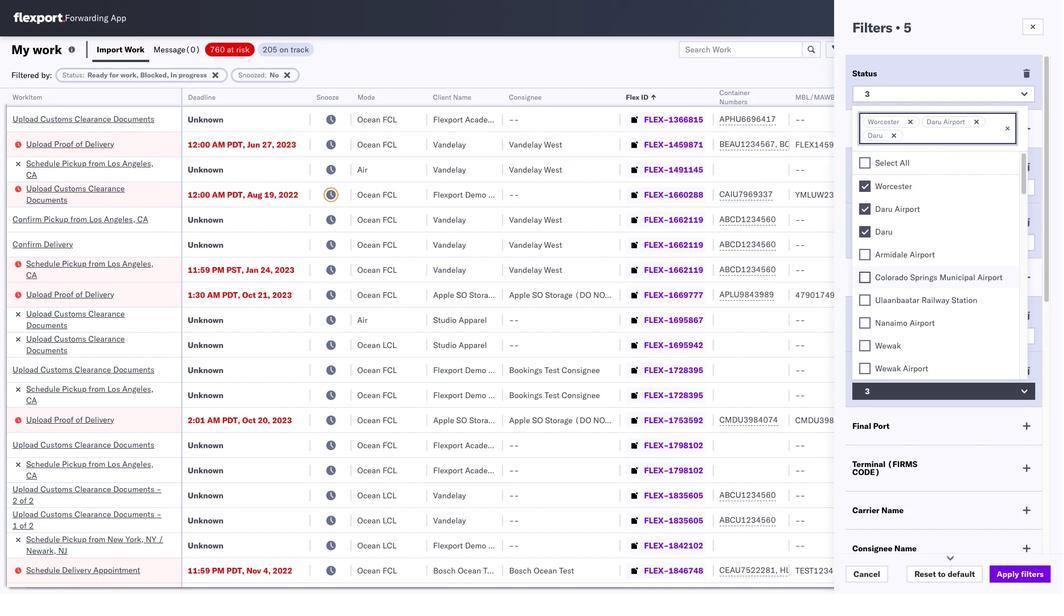 Task type: describe. For each thing, give the bounding box(es) containing it.
studio apparel for ocean lcl
[[433, 340, 487, 350]]

reset to default button
[[906, 566, 983, 583]]

angeles, for flexport academy
[[122, 459, 154, 469]]

1 fcl from the top
[[383, 114, 397, 124]]

flex id button
[[620, 91, 702, 102]]

actions
[[1018, 93, 1042, 101]]

9 flex- from the top
[[644, 315, 669, 325]]

filters
[[1021, 569, 1044, 579]]

1 flex-1798102 from the top
[[644, 440, 703, 450]]

schedule for vandelay
[[26, 158, 60, 168]]

flex-1695867
[[644, 315, 703, 325]]

mbl/mawb
[[795, 93, 835, 101]]

5 fcl from the top
[[383, 240, 397, 250]]

proof for 2:01 am pdt, oct 20, 2023
[[54, 415, 74, 425]]

flex-1842102
[[644, 540, 703, 551]]

operator
[[941, 93, 969, 101]]

1 vertical spatial worcester
[[875, 181, 912, 191]]

11 flex- from the top
[[644, 365, 669, 375]]

track
[[291, 44, 309, 54]]

terminal
[[852, 459, 886, 469]]

upload proof of delivery link for 1:30
[[26, 289, 114, 300]]

1 3 button from the top
[[852, 85, 1035, 103]]

resize handle column header for client name
[[490, 88, 503, 594]]

6 fcl from the top
[[383, 265, 397, 275]]

in
[[171, 70, 177, 79]]

7 flex- from the top
[[644, 265, 669, 275]]

gaurav jawla for ceau7522281, hlxu6269489, hlxu8034992
[[941, 565, 989, 576]]

schedule for flexport academy
[[26, 459, 60, 469]]

6 unknown from the top
[[188, 340, 224, 350]]

7 flexport from the top
[[433, 540, 463, 551]]

customs inside upload customs clearance documents - 2 of 2
[[40, 484, 73, 494]]

airport right municipal
[[977, 272, 1003, 283]]

of for 2:01's upload proof of delivery link
[[76, 415, 83, 425]]

flex-1669777
[[644, 290, 703, 300]]

jan
[[246, 265, 259, 275]]

8 ocean fcl from the top
[[357, 365, 397, 375]]

4 vandelay west from the top
[[509, 240, 562, 250]]

client name inside button
[[433, 93, 471, 101]]

4 lcl from the top
[[383, 540, 397, 551]]

1 bookings from the top
[[509, 365, 542, 375]]

4 flexport from the top
[[433, 390, 463, 400]]

daru right at
[[868, 131, 883, 140]]

filters • 5
[[852, 19, 912, 36]]

3 lcl from the top
[[383, 515, 397, 526]]

studio for ocean lcl
[[433, 340, 457, 350]]

6 ocean fcl from the top
[[357, 265, 397, 275]]

ceau7522281,
[[719, 565, 778, 575]]

upload proof of delivery for 2:01 am pdt, oct 20, 2023
[[26, 415, 114, 425]]

Search Shipments (/) text field
[[844, 10, 954, 27]]

port for arrival port
[[880, 366, 897, 376]]

1 proof from the top
[[54, 139, 74, 149]]

2 down yes
[[865, 238, 870, 248]]

2 vandelay west from the top
[[509, 164, 562, 175]]

upload inside upload customs clearance documents - 2 of 2
[[13, 484, 38, 494]]

6 flexport from the top
[[433, 465, 463, 475]]

1 bosch ocean test from the left
[[433, 565, 498, 576]]

2:01
[[188, 415, 205, 425]]

numbers for mbl/mawb numbers
[[837, 93, 865, 101]]

10 unknown from the top
[[188, 465, 224, 475]]

wewak for wewak
[[875, 341, 901, 351]]

resize handle column header for mbl/mawb numbers
[[922, 88, 936, 594]]

1695942
[[669, 340, 703, 350]]

2 gaurav jawla from the top
[[941, 164, 989, 175]]

pdt, for 4,
[[226, 565, 244, 576]]

5 unknown from the top
[[188, 315, 224, 325]]

2 1798102 from the top
[[669, 465, 703, 475]]

15 flex- from the top
[[644, 465, 669, 475]]

my
[[11, 41, 30, 57]]

3 button for arrival port
[[852, 383, 1035, 400]]

3 flexport demo consignee from the top
[[433, 390, 526, 400]]

nov
[[246, 565, 261, 576]]

armidale airport
[[875, 250, 935, 260]]

1 vertical spatial risk
[[863, 124, 878, 134]]

departure
[[852, 311, 891, 321]]

resize handle column header for deadline
[[297, 88, 311, 594]]

select all
[[875, 158, 910, 168]]

2 academy from the top
[[465, 440, 498, 450]]

upload customs clearance documents button for flex-1366815
[[13, 113, 154, 126]]

ca for vandelay
[[26, 170, 37, 180]]

ca for flexport demo consignee
[[26, 395, 37, 405]]

1662119 for confirm delivery
[[669, 240, 703, 250]]

12 ocean fcl from the top
[[357, 465, 397, 475]]

1 flexport academy from the top
[[433, 114, 498, 124]]

5 west from the top
[[544, 265, 562, 275]]

1 flexport demo consignee from the top
[[433, 189, 526, 200]]

schedule delivery appointment link
[[26, 564, 140, 576]]

flexport demo shipper
[[433, 540, 516, 551]]

479017491
[[795, 290, 840, 300]]

12 fcl from the top
[[383, 465, 397, 475]]

7 fcl from the top
[[383, 290, 397, 300]]

test123456
[[795, 565, 843, 576]]

4 flex- from the top
[[644, 189, 669, 200]]

snoozed : no
[[238, 70, 279, 79]]

2 schedule pickup from los angeles, ca link from the top
[[26, 258, 166, 281]]

aug
[[247, 189, 262, 200]]

forwarding
[[65, 13, 108, 24]]

3 west from the top
[[544, 215, 562, 225]]

gaurav for ceau7522281, hlxu6269489, hlxu8034992
[[941, 565, 967, 576]]

batch action button
[[980, 41, 1055, 58]]

5 vandelay west from the top
[[509, 265, 562, 275]]

pdt, for 20,
[[222, 415, 240, 425]]

1 flexport from the top
[[433, 114, 463, 124]]

760
[[210, 44, 225, 54]]

2 demo from the top
[[465, 365, 486, 375]]

am for 1:30 am pdt, oct 21, 2023
[[207, 290, 220, 300]]

abcd1234560 for confirm pickup from los angeles, ca
[[719, 214, 776, 224]]

springs
[[910, 272, 937, 283]]

pm for pst,
[[212, 265, 224, 275]]

1 lcl from the top
[[383, 340, 397, 350]]

container numbers button
[[714, 86, 778, 107]]

workitem
[[13, 93, 42, 101]]

arrival
[[852, 366, 878, 376]]

3 flex-1662119 from the top
[[644, 265, 703, 275]]

4 demo from the top
[[465, 540, 486, 551]]

mode button
[[351, 91, 416, 102]]

5 flex- from the top
[[644, 215, 669, 225]]

pdt, for 21,
[[222, 290, 240, 300]]

1846748
[[669, 565, 703, 576]]

clearance inside upload customs clearance documents - 1 of 2
[[75, 509, 111, 519]]

4 ocean fcl from the top
[[357, 215, 397, 225]]

terminal (firms code)
[[852, 459, 917, 477]]

2 1728395 from the top
[[669, 390, 703, 400]]

name inside button
[[453, 93, 471, 101]]

schedule pickup from los angeles, ca for vandelay
[[26, 158, 154, 180]]

from inside schedule pickup from los angeles, ca button
[[89, 258, 105, 269]]

confirm for confirm pickup from los angeles, ca
[[13, 214, 42, 224]]

numbers for container numbers
[[719, 97, 748, 106]]

by:
[[41, 70, 52, 80]]

app
[[111, 13, 126, 24]]

24,
[[260, 265, 273, 275]]

list box containing select all
[[852, 152, 1019, 594]]

7 unknown from the top
[[188, 365, 224, 375]]

1 upload proof of delivery link from the top
[[26, 138, 114, 150]]

ready
[[87, 70, 108, 79]]

3 flexport academy from the top
[[433, 465, 498, 475]]

•
[[895, 19, 900, 36]]

3 flexport from the top
[[433, 365, 463, 375]]

apply filters button
[[990, 566, 1051, 583]]

10 flex- from the top
[[644, 340, 669, 350]]

2 bookings from the top
[[509, 390, 542, 400]]

3 academy from the top
[[465, 465, 498, 475]]

8 unknown from the top
[[188, 390, 224, 400]]

1835605 for upload customs clearance documents - 2 of 2
[[669, 490, 703, 501]]

12:00 for 12:00 am pdt, jun 27, 2023
[[188, 139, 210, 150]]

documents inside upload customs clearance documents - 1 of 2
[[113, 509, 154, 519]]

3 vandelay west from the top
[[509, 215, 562, 225]]

confirm delivery button
[[13, 238, 73, 251]]

from inside confirm pickup from los angeles, ca link
[[70, 214, 87, 224]]

: for status
[[82, 70, 85, 79]]

schedule pickup from los angeles, ca for flexport demo consignee
[[26, 384, 154, 405]]

12:00 am pdt, aug 19, 2022
[[188, 189, 298, 200]]

2022 for 12:00 am pdt, aug 19, 2022
[[279, 189, 298, 200]]

airport down ulaanbaatar railway station at the right
[[910, 318, 935, 328]]

air for vandelay
[[357, 164, 368, 175]]

schedule pickup from los angeles, ca link for flexport demo consignee
[[26, 383, 166, 406]]

2023 for 1:30 am pdt, oct 21, 2023
[[272, 290, 292, 300]]

2 ocean lcl from the top
[[357, 490, 397, 501]]

yes button
[[852, 179, 1035, 196]]

upload proof of delivery for 1:30 am pdt, oct 21, 2023
[[26, 289, 114, 299]]

of inside upload customs clearance documents - 1 of 2
[[20, 520, 27, 531]]

confirm pickup from los angeles, ca
[[13, 214, 148, 224]]

cancel button
[[846, 566, 888, 583]]

2 flex-1798102 from the top
[[644, 465, 703, 475]]

1491145
[[669, 164, 703, 175]]

1 vertical spatial client name
[[852, 272, 900, 283]]

1 upload proof of delivery button from the top
[[26, 138, 114, 151]]

abcu1234560 for upload customs clearance documents - 1 of 2
[[719, 515, 776, 525]]

3 button for departure port
[[852, 328, 1035, 345]]

1842102
[[669, 540, 703, 551]]

filtered by:
[[11, 70, 52, 80]]

4,
[[263, 565, 271, 576]]

resize handle column header for container numbers
[[776, 88, 790, 594]]

snoozed for snoozed : no
[[238, 70, 265, 79]]

upload customs clearance documents button for flex-1798102
[[13, 439, 154, 452]]

5 ocean fcl from the top
[[357, 240, 397, 250]]

2 fcl from the top
[[383, 139, 397, 150]]

snooze
[[316, 93, 339, 101]]

daru up armidale
[[875, 227, 893, 237]]

upload customs clearance documents - 2 of 2 link
[[13, 483, 168, 506]]

at risk
[[852, 124, 878, 134]]

upload customs clearance documents - 2 of 2
[[13, 484, 161, 506]]

beau1234567,
[[719, 139, 778, 149]]

3 1662119 from the top
[[669, 265, 703, 275]]

abcd1234560 for confirm delivery
[[719, 239, 776, 250]]

11:59 for 11:59 pm pdt, nov 4, 2022
[[188, 565, 210, 576]]

1 west from the top
[[544, 139, 562, 150]]

0 vertical spatial worcester
[[868, 117, 899, 126]]

1 academy from the top
[[465, 114, 498, 124]]

apply
[[997, 569, 1019, 579]]

airport down operator
[[943, 117, 965, 126]]

documents inside upload customs clearance documents - 2 of 2
[[113, 484, 154, 494]]

1:30
[[188, 290, 205, 300]]

1 demo from the top
[[465, 189, 486, 200]]

2 flexport demo consignee from the top
[[433, 365, 526, 375]]

final port
[[852, 421, 890, 431]]

railway
[[922, 295, 949, 305]]

schedule pickup from los angeles, ca link for vandelay
[[26, 158, 166, 180]]

7 ocean fcl from the top
[[357, 290, 397, 300]]

21,
[[258, 290, 270, 300]]

filters
[[852, 19, 892, 36]]

port for departure port
[[893, 311, 910, 321]]

12 flex- from the top
[[644, 390, 669, 400]]

default
[[948, 569, 975, 579]]

2 flex-1728395 from the top
[[644, 390, 703, 400]]

jawla for abcu1234560
[[969, 490, 989, 501]]

apply filters
[[997, 569, 1044, 579]]

1 horizontal spatial mode
[[852, 217, 874, 227]]

pdt, for 27,
[[227, 139, 245, 150]]

workitem button
[[7, 91, 170, 102]]

16 flex- from the top
[[644, 490, 669, 501]]

Search Work text field
[[678, 41, 803, 58]]

2 unknown from the top
[[188, 164, 224, 175]]

12 unknown from the top
[[188, 515, 224, 526]]

19,
[[264, 189, 277, 200]]

from for flexport demo shipper
[[89, 534, 105, 544]]

12:00 for 12:00 am pdt, aug 19, 2022
[[188, 189, 210, 200]]

confirm pickup from los angeles, ca button
[[13, 213, 148, 226]]

11:59 for 11:59 pm pst, jan 24, 2023
[[188, 265, 210, 275]]

code)
[[852, 467, 880, 477]]

1662119 for confirm pickup from los angeles, ca
[[669, 215, 703, 225]]

13 flex- from the top
[[644, 415, 669, 425]]

port for final port
[[873, 421, 890, 431]]

2:01 am pdt, oct 20, 2023
[[188, 415, 292, 425]]

3 demo from the top
[[465, 390, 486, 400]]

flex-1695942
[[644, 340, 703, 350]]

schedule pickup from los angeles, ca for flexport academy
[[26, 459, 154, 481]]

work
[[33, 41, 62, 57]]

flex-1753592
[[644, 415, 703, 425]]

2 bosch ocean test from the left
[[509, 565, 574, 576]]

filtered
[[11, 70, 39, 80]]

1 flex-1728395 from the top
[[644, 365, 703, 375]]

- inside upload customs clearance documents - 1 of 2
[[156, 509, 161, 519]]

blocked,
[[140, 70, 169, 79]]

/
[[158, 534, 163, 544]]

3 resize handle column header from the left
[[338, 88, 351, 594]]

2 west from the top
[[544, 164, 562, 175]]

carrier name
[[852, 505, 904, 516]]

- inside upload customs clearance documents - 2 of 2
[[156, 484, 161, 494]]

ny
[[146, 534, 156, 544]]

forwarding app
[[65, 13, 126, 24]]

nanaimo airport
[[875, 318, 935, 328]]

confirm delivery
[[13, 239, 73, 249]]

17 flex- from the top
[[644, 515, 669, 526]]

am for 12:00 am pdt, aug 19, 2022
[[212, 189, 225, 200]]

2 lcl from the top
[[383, 490, 397, 501]]

ulaanbaatar railway station
[[875, 295, 977, 305]]

jawla for beau1234567, bozo1234565, tcnu1234565
[[969, 139, 989, 150]]

ca inside confirm pickup from los angeles, ca link
[[137, 214, 148, 224]]

of inside upload customs clearance documents - 2 of 2
[[20, 495, 27, 506]]

10 resize handle column header from the left
[[998, 88, 1012, 594]]

flex-1366815
[[644, 114, 703, 124]]



Task type: vqa. For each thing, say whether or not it's contained in the screenshot.
View As Client
no



Task type: locate. For each thing, give the bounding box(es) containing it.
2 right 1
[[29, 520, 34, 531]]

1 vertical spatial abcu1234560
[[719, 515, 776, 525]]

2 vertical spatial flexport demo consignee
[[433, 390, 526, 400]]

west
[[544, 139, 562, 150], [544, 164, 562, 175], [544, 215, 562, 225], [544, 240, 562, 250], [544, 265, 562, 275]]

4 gaurav from the top
[[941, 565, 967, 576]]

2 vertical spatial flex-1662119
[[644, 265, 703, 275]]

1728395 up 1753592 in the right bottom of the page
[[669, 390, 703, 400]]

ca inside schedule pickup from los angeles, ca button
[[26, 270, 37, 280]]

0 vertical spatial client
[[433, 93, 452, 101]]

1 vertical spatial 12:00
[[188, 189, 210, 200]]

airport up the 'springs'
[[910, 250, 935, 260]]

1 vertical spatial wewak
[[875, 364, 901, 374]]

0 vertical spatial flex-1798102
[[644, 440, 703, 450]]

0 horizontal spatial mode
[[357, 93, 375, 101]]

0 vertical spatial 2022
[[279, 189, 298, 200]]

at
[[227, 44, 234, 54]]

am right 1:30
[[207, 290, 220, 300]]

4 ocean lcl from the top
[[357, 540, 397, 551]]

resize handle column header for mode
[[414, 88, 427, 594]]

0 vertical spatial 1662119
[[669, 215, 703, 225]]

0 vertical spatial 1835605
[[669, 490, 703, 501]]

upload customs clearance documents button for flex-1728395
[[13, 364, 154, 376]]

1 studio apparel from the top
[[433, 315, 487, 325]]

1 flex- from the top
[[644, 114, 669, 124]]

2023 right 24,
[[275, 265, 295, 275]]

oct for 20,
[[242, 415, 256, 425]]

2 flex- from the top
[[644, 139, 669, 150]]

port
[[893, 311, 910, 321], [880, 366, 897, 376], [873, 421, 890, 431]]

2 vertical spatial port
[[873, 421, 890, 431]]

fcl
[[383, 114, 397, 124], [383, 139, 397, 150], [383, 189, 397, 200], [383, 215, 397, 225], [383, 240, 397, 250], [383, 265, 397, 275], [383, 290, 397, 300], [383, 365, 397, 375], [383, 390, 397, 400], [383, 415, 397, 425], [383, 440, 397, 450], [383, 465, 397, 475], [383, 565, 397, 576]]

1 vertical spatial bookings test consignee
[[509, 390, 600, 400]]

1 apparel from the top
[[459, 315, 487, 325]]

12:00 down deadline
[[188, 139, 210, 150]]

2022 right 4,
[[273, 565, 292, 576]]

1 11:59 from the top
[[188, 265, 210, 275]]

mode right snooze
[[357, 93, 375, 101]]

9 unknown from the top
[[188, 440, 224, 450]]

ulaanbaatar
[[875, 295, 919, 305]]

2 bosch from the left
[[509, 565, 532, 576]]

1 vertical spatial academy
[[465, 440, 498, 450]]

flex-1660288
[[644, 189, 703, 200]]

newark,
[[26, 546, 56, 556]]

upload inside upload customs clearance documents - 1 of 2
[[13, 509, 38, 519]]

3 flex- from the top
[[644, 164, 669, 175]]

1 unknown from the top
[[188, 114, 224, 124]]

1 vertical spatial upload proof of delivery
[[26, 289, 114, 299]]

confirm for confirm delivery
[[13, 239, 42, 249]]

flex-1669777 button
[[626, 287, 706, 303], [626, 287, 706, 303]]

from for flexport academy
[[89, 459, 105, 469]]

3 up the at risk
[[865, 89, 870, 99]]

0 vertical spatial flex-1662119
[[644, 215, 703, 225]]

0 vertical spatial air
[[357, 164, 368, 175]]

3 gaurav from the top
[[941, 490, 967, 501]]

studio apparel for air
[[433, 315, 487, 325]]

1 vertical spatial studio
[[433, 340, 457, 350]]

18 flex- from the top
[[644, 540, 669, 551]]

1 vertical spatial confirm
[[13, 239, 42, 249]]

ca for flexport academy
[[26, 470, 37, 481]]

flex-1798102 button
[[626, 437, 706, 453], [626, 437, 706, 453], [626, 462, 706, 478], [626, 462, 706, 478]]

1 1798102 from the top
[[669, 440, 703, 450]]

3 proof from the top
[[54, 415, 74, 425]]

2022 right "19,"
[[279, 189, 298, 200]]

daru airport down operator
[[927, 117, 965, 126]]

gaurav
[[941, 139, 967, 150], [941, 164, 967, 175], [941, 490, 967, 501], [941, 565, 967, 576]]

bosch down shipper
[[509, 565, 532, 576]]

client inside button
[[433, 93, 452, 101]]

0 horizontal spatial client name
[[433, 93, 471, 101]]

schedule pickup from los angeles, ca link
[[26, 158, 166, 180], [26, 258, 166, 281], [26, 383, 166, 406], [26, 458, 166, 481]]

pdt, left jun
[[227, 139, 245, 150]]

bookings test consignee
[[509, 365, 600, 375], [509, 390, 600, 400]]

1 vertical spatial port
[[880, 366, 897, 376]]

3
[[865, 89, 870, 99], [865, 331, 870, 341], [865, 386, 870, 397]]

2 vertical spatial proof
[[54, 415, 74, 425]]

2 button
[[852, 234, 1035, 251]]

0 vertical spatial bookings
[[509, 365, 542, 375]]

am for 12:00 am pdt, jun 27, 2023
[[212, 139, 225, 150]]

gaurav jawla for beau1234567, bozo1234565, tcnu1234565
[[941, 139, 989, 150]]

1753592
[[669, 415, 703, 425]]

work
[[125, 44, 144, 54]]

1 12:00 from the top
[[188, 139, 210, 150]]

0 vertical spatial upload proof of delivery
[[26, 139, 114, 149]]

2 vertical spatial flexport academy
[[433, 465, 498, 475]]

proof
[[54, 139, 74, 149], [54, 289, 74, 299], [54, 415, 74, 425]]

12:00 left aug
[[188, 189, 210, 200]]

pm left pst,
[[212, 265, 224, 275]]

schedule for flexport demo shipper
[[26, 534, 60, 544]]

customs inside upload customs clearance documents - 1 of 2
[[40, 509, 73, 519]]

1 horizontal spatial bosch
[[509, 565, 532, 576]]

2 gaurav from the top
[[941, 164, 967, 175]]

2 vertical spatial upload proof of delivery link
[[26, 414, 114, 425]]

status for status
[[852, 68, 877, 79]]

unknown
[[188, 114, 224, 124], [188, 164, 224, 175], [188, 215, 224, 225], [188, 240, 224, 250], [188, 315, 224, 325], [188, 340, 224, 350], [188, 365, 224, 375], [188, 390, 224, 400], [188, 440, 224, 450], [188, 465, 224, 475], [188, 490, 224, 501], [188, 515, 224, 526], [188, 540, 224, 551]]

0 horizontal spatial bosch ocean test
[[433, 565, 498, 576]]

bozo1234565,
[[780, 139, 838, 149]]

schedule pickup from los angeles, ca inside button
[[26, 258, 154, 280]]

schedule for flexport demo consignee
[[26, 384, 60, 394]]

0 vertical spatial snoozed
[[238, 70, 265, 79]]

test
[[544, 365, 560, 375], [544, 390, 560, 400], [483, 565, 498, 576], [559, 565, 574, 576]]

flex-1846748
[[644, 565, 703, 576]]

2 up newark,
[[29, 495, 34, 506]]

3 button up 'omkar'
[[852, 85, 1035, 103]]

schedule delivery appointment button
[[26, 564, 140, 577]]

2 vertical spatial academy
[[465, 465, 498, 475]]

--
[[509, 114, 519, 124], [795, 114, 805, 124], [795, 164, 805, 175], [509, 189, 519, 200], [795, 215, 805, 225], [795, 240, 805, 250], [795, 265, 805, 275], [509, 315, 519, 325], [795, 315, 805, 325], [509, 340, 519, 350], [795, 340, 805, 350], [795, 365, 805, 375], [795, 390, 805, 400], [509, 440, 519, 450], [795, 440, 805, 450], [509, 465, 519, 475], [795, 465, 805, 475], [509, 490, 519, 501], [795, 490, 805, 501], [509, 515, 519, 526], [795, 515, 805, 526], [509, 540, 519, 551], [795, 540, 805, 551]]

2023 right 20,
[[272, 415, 292, 425]]

resize handle column header for flex id
[[700, 88, 714, 594]]

of for upload proof of delivery link related to 1:30
[[76, 289, 83, 299]]

schedule pickup from los angeles, ca link for flexport academy
[[26, 458, 166, 481]]

2 bookings test consignee from the top
[[509, 390, 600, 400]]

1366815
[[669, 114, 703, 124]]

reset to default
[[914, 569, 975, 579]]

status up mbl/mawb numbers button
[[852, 68, 877, 79]]

pickup
[[62, 158, 87, 168], [44, 214, 68, 224], [62, 258, 87, 269], [62, 384, 87, 394], [62, 459, 87, 469], [62, 534, 87, 544]]

oct left 21,
[[242, 290, 256, 300]]

11:59 pm pdt, nov 4, 2022
[[188, 565, 292, 576]]

1 wewak from the top
[[875, 341, 901, 351]]

flex-1662119
[[644, 215, 703, 225], [644, 240, 703, 250], [644, 265, 703, 275]]

status left ready
[[62, 70, 82, 79]]

consignee inside button
[[509, 93, 542, 101]]

1 vertical spatial daru airport
[[875, 204, 920, 214]]

wewak for wewak airport
[[875, 364, 901, 374]]

0 horizontal spatial daru airport
[[875, 204, 920, 214]]

daru airport down yes
[[875, 204, 920, 214]]

0 vertical spatial daru airport
[[927, 117, 965, 126]]

mbl/mawb numbers button
[[790, 91, 924, 102]]

flex-1662119 for confirm pickup from los angeles, ca
[[644, 215, 703, 225]]

0 vertical spatial flex-1835605
[[644, 490, 703, 501]]

angeles, for vandelay
[[122, 158, 154, 168]]

1 upload proof of delivery from the top
[[26, 139, 114, 149]]

apple so storage (do not use)
[[433, 290, 556, 300], [509, 290, 632, 300], [433, 415, 556, 425], [509, 415, 632, 425]]

8 fcl from the top
[[383, 365, 397, 375]]

9 ocean fcl from the top
[[357, 390, 397, 400]]

0 vertical spatial studio
[[433, 315, 457, 325]]

0 vertical spatial client name
[[433, 93, 471, 101]]

4 schedule pickup from los angeles, ca from the top
[[26, 459, 154, 481]]

0 vertical spatial upload proof of delivery button
[[26, 138, 114, 151]]

1 vertical spatial upload proof of delivery button
[[26, 289, 114, 301]]

resize handle column header
[[167, 88, 181, 594], [297, 88, 311, 594], [338, 88, 351, 594], [414, 88, 427, 594], [490, 88, 503, 594], [607, 88, 620, 594], [700, 88, 714, 594], [776, 88, 790, 594], [922, 88, 936, 594], [998, 88, 1012, 594], [1033, 88, 1047, 594]]

2023 for 2:01 am pdt, oct 20, 2023
[[272, 415, 292, 425]]

clearance inside upload customs clearance documents - 2 of 2
[[75, 484, 111, 494]]

from inside schedule pickup from new york, ny / newark, nj
[[89, 534, 105, 544]]

apparel for ocean lcl
[[459, 340, 487, 350]]

2 jawla from the top
[[969, 164, 989, 175]]

2 3 button from the top
[[852, 328, 1035, 345]]

flex-1835605 for upload customs clearance documents - 1 of 2
[[644, 515, 703, 526]]

snoozed left no at the top of the page
[[238, 70, 265, 79]]

2 vertical spatial abcd1234560
[[719, 264, 776, 275]]

flex-1728395 down the flex-1695942
[[644, 365, 703, 375]]

yes
[[865, 182, 878, 193]]

1 vandelay west from the top
[[509, 139, 562, 150]]

1 vertical spatial 1798102
[[669, 465, 703, 475]]

0 vertical spatial 3
[[865, 89, 870, 99]]

flex-1728395 button
[[626, 362, 706, 378], [626, 362, 706, 378], [626, 387, 706, 403], [626, 387, 706, 403]]

1 air from the top
[[357, 164, 368, 175]]

progress
[[179, 70, 207, 79]]

1 vertical spatial flexport academy
[[433, 440, 498, 450]]

mode down yes
[[852, 217, 874, 227]]

upload proof of delivery link
[[26, 138, 114, 150], [26, 289, 114, 300], [26, 414, 114, 425]]

reset
[[914, 569, 936, 579]]

exception
[[883, 44, 920, 54]]

file exception
[[867, 44, 920, 54]]

studio for air
[[433, 315, 457, 325]]

gaurav for abcu1234560
[[941, 490, 967, 501]]

3 upload proof of delivery from the top
[[26, 415, 114, 425]]

0 vertical spatial pm
[[212, 265, 224, 275]]

0 vertical spatial 12:00
[[188, 139, 210, 150]]

jun
[[247, 139, 260, 150]]

daru airport inside list box
[[875, 204, 920, 214]]

1 horizontal spatial status
[[852, 68, 877, 79]]

2 apparel from the top
[[459, 340, 487, 350]]

flex-1660288 button
[[626, 187, 706, 203], [626, 187, 706, 203]]

pickup for flexport demo consignee
[[62, 384, 87, 394]]

pdt, left aug
[[227, 189, 245, 200]]

not
[[517, 290, 533, 300], [593, 290, 609, 300], [517, 415, 533, 425], [593, 415, 609, 425]]

13 ocean fcl from the top
[[357, 565, 397, 576]]

1 flex-1662119 from the top
[[644, 215, 703, 225]]

2023 for 11:59 pm pst, jan 24, 2023
[[275, 265, 295, 275]]

flex-1835605 button
[[626, 487, 706, 503], [626, 487, 706, 503], [626, 513, 706, 528], [626, 513, 706, 528]]

airport down yes button
[[895, 204, 920, 214]]

flex-1835605 for upload customs clearance documents - 2 of 2
[[644, 490, 703, 501]]

ocean
[[357, 114, 381, 124], [357, 139, 381, 150], [357, 189, 381, 200], [357, 215, 381, 225], [357, 240, 381, 250], [357, 265, 381, 275], [357, 290, 381, 300], [357, 340, 381, 350], [357, 365, 381, 375], [357, 390, 381, 400], [357, 415, 381, 425], [357, 440, 381, 450], [357, 465, 381, 475], [357, 490, 381, 501], [357, 515, 381, 526], [357, 540, 381, 551], [357, 565, 381, 576], [458, 565, 481, 576], [534, 565, 557, 576]]

1 schedule pickup from los angeles, ca link from the top
[[26, 158, 166, 180]]

batch
[[998, 44, 1020, 54]]

1 schedule pickup from los angeles, ca from the top
[[26, 158, 154, 180]]

None checkbox
[[859, 157, 871, 169], [859, 203, 871, 215], [859, 317, 871, 329], [859, 157, 871, 169], [859, 203, 871, 215], [859, 317, 871, 329]]

list box
[[852, 152, 1019, 594]]

daru down operator
[[927, 117, 942, 126]]

1 vertical spatial 1728395
[[669, 390, 703, 400]]

1 1728395 from the top
[[669, 365, 703, 375]]

lcl
[[383, 340, 397, 350], [383, 490, 397, 501], [383, 515, 397, 526], [383, 540, 397, 551]]

3 ocean lcl from the top
[[357, 515, 397, 526]]

pdt, down pst,
[[222, 290, 240, 300]]

0 vertical spatial apparel
[[459, 315, 487, 325]]

forwarding app link
[[14, 13, 126, 24]]

1 vertical spatial bookings
[[509, 390, 542, 400]]

1 vertical spatial 3 button
[[852, 328, 1035, 345]]

0 vertical spatial risk
[[236, 44, 249, 54]]

import work button
[[92, 36, 149, 62]]

0 vertical spatial oct
[[242, 290, 256, 300]]

1 horizontal spatial risk
[[863, 124, 878, 134]]

1 horizontal spatial snoozed
[[852, 162, 885, 172]]

flex-1728395 up flex-1753592 at the bottom of the page
[[644, 390, 703, 400]]

message
[[154, 44, 185, 54]]

14 flex- from the top
[[644, 440, 669, 450]]

2 proof from the top
[[54, 289, 74, 299]]

departure port
[[852, 311, 910, 321]]

1 : from the left
[[82, 70, 85, 79]]

id
[[641, 93, 648, 101]]

11:59 up 1:30
[[188, 265, 210, 275]]

2 vertical spatial upload proof of delivery button
[[26, 414, 114, 426]]

1 resize handle column header from the left
[[167, 88, 181, 594]]

0 vertical spatial 1728395
[[669, 365, 703, 375]]

0 vertical spatial abcu1234560
[[719, 490, 776, 500]]

0 vertical spatial abcd1234560
[[719, 214, 776, 224]]

port right arrival
[[880, 366, 897, 376]]

resize handle column header for consignee
[[607, 88, 620, 594]]

oct left 20,
[[242, 415, 256, 425]]

2 air from the top
[[357, 315, 368, 325]]

2023 right 21,
[[272, 290, 292, 300]]

select
[[875, 158, 898, 168]]

(0)
[[185, 44, 200, 54]]

file
[[867, 44, 881, 54]]

0 vertical spatial bookings test consignee
[[509, 365, 600, 375]]

0 vertical spatial mode
[[357, 93, 375, 101]]

am for 2:01 am pdt, oct 20, 2023
[[207, 415, 220, 425]]

2 inside upload customs clearance documents - 1 of 2
[[29, 520, 34, 531]]

1 vertical spatial 2022
[[273, 565, 292, 576]]

consignee name
[[852, 544, 917, 554]]

0 vertical spatial 11:59
[[188, 265, 210, 275]]

studio
[[433, 315, 457, 325], [433, 340, 457, 350]]

11 resize handle column header from the left
[[1033, 88, 1047, 594]]

from for flexport demo consignee
[[89, 384, 105, 394]]

work,
[[120, 70, 139, 79]]

airport right 'arrival port'
[[903, 364, 928, 374]]

: for snoozed
[[265, 70, 267, 79]]

4 resize handle column header from the left
[[414, 88, 427, 594]]

1 vertical spatial oct
[[242, 415, 256, 425]]

0 vertical spatial flex-1728395
[[644, 365, 703, 375]]

pdt, for 19,
[[227, 189, 245, 200]]

1 1835605 from the top
[[669, 490, 703, 501]]

3 button down "railway" at the right of the page
[[852, 328, 1035, 345]]

1 jawla from the top
[[969, 139, 989, 150]]

flex-1662119 for confirm delivery
[[644, 240, 703, 250]]

1 gaurav from the top
[[941, 139, 967, 150]]

message (0)
[[154, 44, 200, 54]]

0 vertical spatial 3 button
[[852, 85, 1035, 103]]

1 horizontal spatial numbers
[[837, 93, 865, 101]]

proof for 1:30 am pdt, oct 21, 2023
[[54, 289, 74, 299]]

nj
[[58, 546, 67, 556]]

0 vertical spatial studio apparel
[[433, 315, 487, 325]]

1 vertical spatial abcd1234560
[[719, 239, 776, 250]]

1 vertical spatial flex-1728395
[[644, 390, 703, 400]]

0 horizontal spatial bosch
[[433, 565, 456, 576]]

pickup for flexport academy
[[62, 459, 87, 469]]

numbers up at
[[837, 93, 865, 101]]

angeles, for flexport demo consignee
[[122, 384, 154, 394]]

1 confirm from the top
[[13, 214, 42, 224]]

3 schedule pickup from los angeles, ca from the top
[[26, 384, 154, 405]]

2 up 1
[[13, 495, 17, 506]]

0 vertical spatial academy
[[465, 114, 498, 124]]

shipper
[[488, 540, 516, 551]]

2 schedule pickup from los angeles, ca from the top
[[26, 258, 154, 280]]

bosch ocean test down shipper
[[509, 565, 574, 576]]

1 horizontal spatial :
[[265, 70, 267, 79]]

1 horizontal spatial bosch ocean test
[[509, 565, 574, 576]]

1 horizontal spatial daru airport
[[927, 117, 965, 126]]

pickup for vandelay
[[62, 158, 87, 168]]

my work
[[11, 41, 62, 57]]

am left jun
[[212, 139, 225, 150]]

0 horizontal spatial status
[[62, 70, 82, 79]]

1728395 down 1695942
[[669, 365, 703, 375]]

2023 right 27,
[[276, 139, 296, 150]]

pm left nov
[[212, 565, 224, 576]]

6 flex- from the top
[[644, 240, 669, 250]]

0 vertical spatial wewak
[[875, 341, 901, 351]]

gaurav jawla for abcu1234560
[[941, 490, 989, 501]]

0 horizontal spatial :
[[82, 70, 85, 79]]

2023 for 12:00 am pdt, jun 27, 2023
[[276, 139, 296, 150]]

numbers inside mbl/mawb numbers button
[[837, 93, 865, 101]]

numbers inside container numbers
[[719, 97, 748, 106]]

3 3 from the top
[[865, 386, 870, 397]]

1 vertical spatial 3
[[865, 331, 870, 341]]

mbl/mawb numbers
[[795, 93, 865, 101]]

1 vertical spatial snoozed
[[852, 162, 885, 172]]

0 vertical spatial confirm
[[13, 214, 42, 224]]

los for flexport academy
[[107, 459, 120, 469]]

flex-1695867 button
[[626, 312, 706, 328], [626, 312, 706, 328]]

vandelay west
[[509, 139, 562, 150], [509, 164, 562, 175], [509, 215, 562, 225], [509, 240, 562, 250], [509, 265, 562, 275]]

5 flexport from the top
[[433, 440, 463, 450]]

ceau7522281, hlxu6269489, hlxu8034992
[[719, 565, 896, 575]]

batch action
[[998, 44, 1047, 54]]

abcd1234560
[[719, 214, 776, 224], [719, 239, 776, 250], [719, 264, 776, 275]]

on
[[279, 44, 288, 54]]

1 vertical spatial 11:59
[[188, 565, 210, 576]]

port right final
[[873, 421, 890, 431]]

tcnu1234565
[[840, 139, 896, 149]]

jawla for ceau7522281, hlxu6269489, hlxu8034992
[[969, 565, 989, 576]]

status
[[852, 68, 877, 79], [62, 70, 82, 79]]

3 for departure
[[865, 331, 870, 341]]

4 gaurav jawla from the top
[[941, 565, 989, 576]]

pickup inside schedule pickup from new york, ny / newark, nj
[[62, 534, 87, 544]]

apparel for air
[[459, 315, 487, 325]]

1 ocean lcl from the top
[[357, 340, 397, 350]]

3 unknown from the top
[[188, 215, 224, 225]]

schedule pickup from new york, ny / newark, nj
[[26, 534, 163, 556]]

los for flexport demo consignee
[[107, 384, 120, 394]]

upload proof of delivery button for 1:30 am pdt, oct 21, 2023
[[26, 289, 114, 301]]

3 abcd1234560 from the top
[[719, 264, 776, 275]]

1 vertical spatial studio apparel
[[433, 340, 487, 350]]

2 studio apparel from the top
[[433, 340, 487, 350]]

bosch down flexport demo shipper
[[433, 565, 456, 576]]

0 vertical spatial flexport academy
[[433, 114, 498, 124]]

1 horizontal spatial client name
[[852, 272, 900, 283]]

1 3 from the top
[[865, 89, 870, 99]]

3 for arrival
[[865, 386, 870, 397]]

apple
[[433, 290, 454, 300], [509, 290, 530, 300], [433, 415, 454, 425], [509, 415, 530, 425]]

from for vandelay
[[89, 158, 105, 168]]

: left no at the top of the page
[[265, 70, 267, 79]]

flexport. image
[[14, 13, 65, 24]]

appointment
[[93, 565, 140, 575]]

abcu1234560 for upload customs clearance documents - 2 of 2
[[719, 490, 776, 500]]

snoozed for snoozed
[[852, 162, 885, 172]]

:
[[82, 70, 85, 79], [265, 70, 267, 79]]

1 vertical spatial client
[[852, 272, 875, 283]]

pm for pdt,
[[212, 565, 224, 576]]

final
[[852, 421, 871, 431]]

am right 2:01
[[207, 415, 220, 425]]

2 vertical spatial 1662119
[[669, 265, 703, 275]]

2 studio from the top
[[433, 340, 457, 350]]

8 flex- from the top
[[644, 290, 669, 300]]

2 ocean fcl from the top
[[357, 139, 397, 150]]

name
[[453, 93, 471, 101], [877, 272, 900, 283], [881, 505, 904, 516], [894, 544, 917, 554]]

1 horizontal spatial client
[[852, 272, 875, 283]]

0 horizontal spatial risk
[[236, 44, 249, 54]]

2 upload proof of delivery link from the top
[[26, 289, 114, 300]]

2 vertical spatial 3
[[865, 386, 870, 397]]

pdt, left 20,
[[222, 415, 240, 425]]

1 vertical spatial air
[[357, 315, 368, 325]]

snoozed up yes
[[852, 162, 885, 172]]

pickup for flexport demo shipper
[[62, 534, 87, 544]]

savant
[[967, 114, 992, 124]]

bosch ocean test down flexport demo shipper
[[433, 565, 498, 576]]

schedule inside schedule pickup from new york, ny / newark, nj
[[26, 534, 60, 544]]

gaurav for beau1234567, bozo1234565, tcnu1234565
[[941, 139, 967, 150]]

11:59 left nov
[[188, 565, 210, 576]]

port down ulaanbaatar at the right
[[893, 311, 910, 321]]

0 horizontal spatial snoozed
[[238, 70, 265, 79]]

3 down arrival
[[865, 386, 870, 397]]

numbers down container
[[719, 97, 748, 106]]

2 vertical spatial 3 button
[[852, 383, 1035, 400]]

1 vertical spatial flex-1662119
[[644, 240, 703, 250]]

1 ocean fcl from the top
[[357, 114, 397, 124]]

pdt, left nov
[[226, 565, 244, 576]]

13 fcl from the top
[[383, 565, 397, 576]]

station
[[951, 295, 977, 305]]

worcester down select all at the top right
[[875, 181, 912, 191]]

2 flexport from the top
[[433, 189, 463, 200]]

confirm
[[13, 214, 42, 224], [13, 239, 42, 249]]

cancel
[[854, 569, 880, 579]]

worcester up the tcnu1234565
[[868, 117, 899, 126]]

0 horizontal spatial client
[[433, 93, 452, 101]]

upload customs clearance documents button
[[13, 113, 154, 126], [26, 183, 166, 207], [13, 364, 154, 376], [13, 439, 154, 452]]

daru down yes
[[875, 204, 893, 214]]

1 abcu1234560 from the top
[[719, 490, 776, 500]]

11 fcl from the top
[[383, 440, 397, 450]]

arrival port
[[852, 366, 897, 376]]

status for status : ready for work, blocked, in progress
[[62, 70, 82, 79]]

resize handle column header for workitem
[[167, 88, 181, 594]]

oct for 21,
[[242, 290, 256, 300]]

schedule delivery appointment
[[26, 565, 140, 575]]

1 vertical spatial flex-1835605
[[644, 515, 703, 526]]

: left ready
[[82, 70, 85, 79]]

2 oct from the top
[[242, 415, 256, 425]]

los for vandelay
[[107, 158, 120, 168]]

0 vertical spatial upload proof of delivery link
[[26, 138, 114, 150]]

1 vertical spatial pm
[[212, 565, 224, 576]]

am left aug
[[212, 189, 225, 200]]

2 abcd1234560 from the top
[[719, 239, 776, 250]]

11:59 pm pst, jan 24, 2023
[[188, 265, 295, 275]]

mode inside mode button
[[357, 93, 375, 101]]

None checkbox
[[859, 181, 871, 192], [859, 226, 871, 238], [859, 249, 871, 260], [859, 272, 871, 283], [859, 295, 871, 306], [859, 340, 871, 352], [859, 363, 871, 374], [859, 181, 871, 192], [859, 226, 871, 238], [859, 249, 871, 260], [859, 272, 871, 283], [859, 295, 871, 306], [859, 340, 871, 352], [859, 363, 871, 374]]

0 vertical spatial proof
[[54, 139, 74, 149]]

3 down departure
[[865, 331, 870, 341]]

flex1459871
[[795, 139, 849, 150]]

air for studio apparel
[[357, 315, 368, 325]]

3 button down wewak airport
[[852, 383, 1035, 400]]

1 bosch from the left
[[433, 565, 456, 576]]

1835605 for upload customs clearance documents - 1 of 2
[[669, 515, 703, 526]]

2 flexport academy from the top
[[433, 440, 498, 450]]

of for 3rd upload proof of delivery link from the bottom
[[76, 139, 83, 149]]

omkar
[[941, 114, 965, 124]]

5 resize handle column header from the left
[[490, 88, 503, 594]]

upload proof of delivery button for 2:01 am pdt, oct 20, 2023
[[26, 414, 114, 426]]



